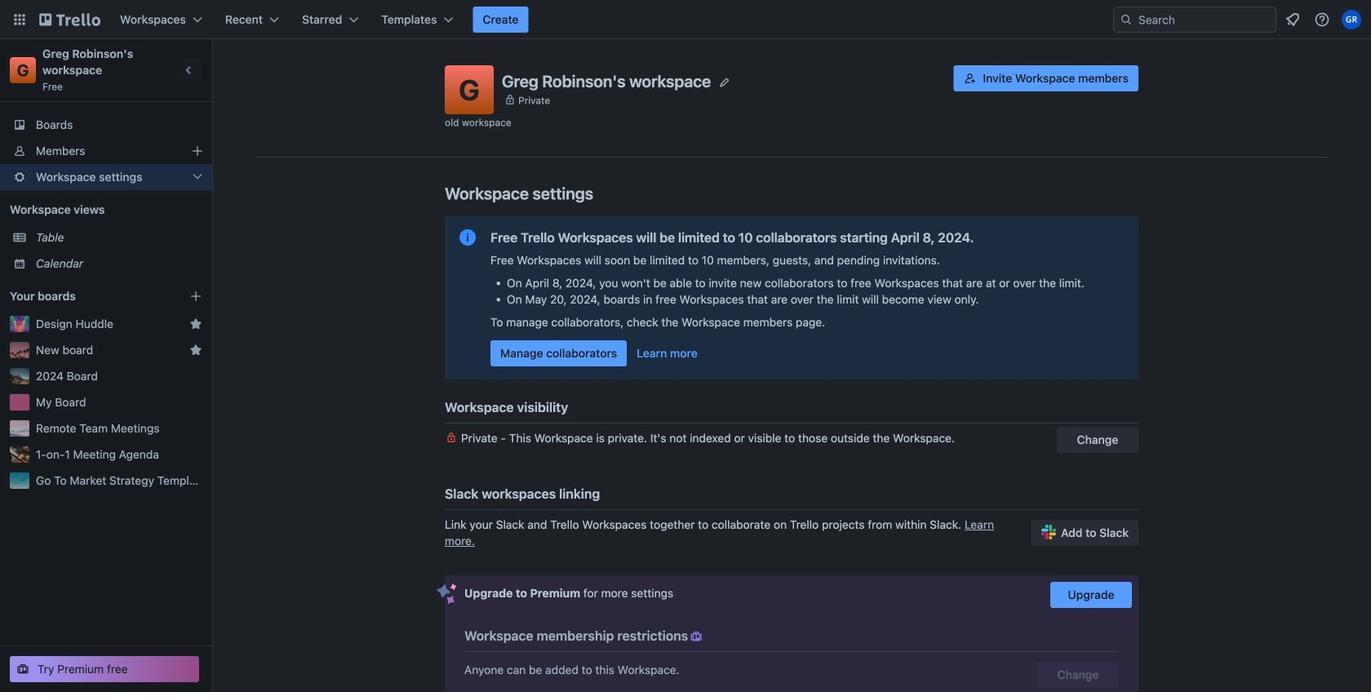 Task type: describe. For each thing, give the bounding box(es) containing it.
0 notifications image
[[1283, 10, 1303, 29]]

primary element
[[0, 0, 1372, 39]]

add board image
[[189, 290, 202, 303]]

2 starred icon image from the top
[[189, 344, 202, 357]]

sm image
[[688, 629, 705, 645]]

sparkle image
[[437, 584, 457, 605]]

Search field
[[1114, 7, 1277, 33]]



Task type: locate. For each thing, give the bounding box(es) containing it.
starred icon image
[[189, 318, 202, 331], [189, 344, 202, 357]]

1 vertical spatial starred icon image
[[189, 344, 202, 357]]

greg robinson (gregrobinson96) image
[[1342, 10, 1362, 29]]

back to home image
[[39, 7, 100, 33]]

1 starred icon image from the top
[[189, 318, 202, 331]]

0 vertical spatial starred icon image
[[189, 318, 202, 331]]

search image
[[1120, 13, 1133, 26]]

your boards with 7 items element
[[10, 287, 165, 306]]

open information menu image
[[1314, 11, 1331, 28]]

workspace navigation collapse icon image
[[178, 59, 201, 82]]



Task type: vqa. For each thing, say whether or not it's contained in the screenshot.
sm icon to the bottom
no



